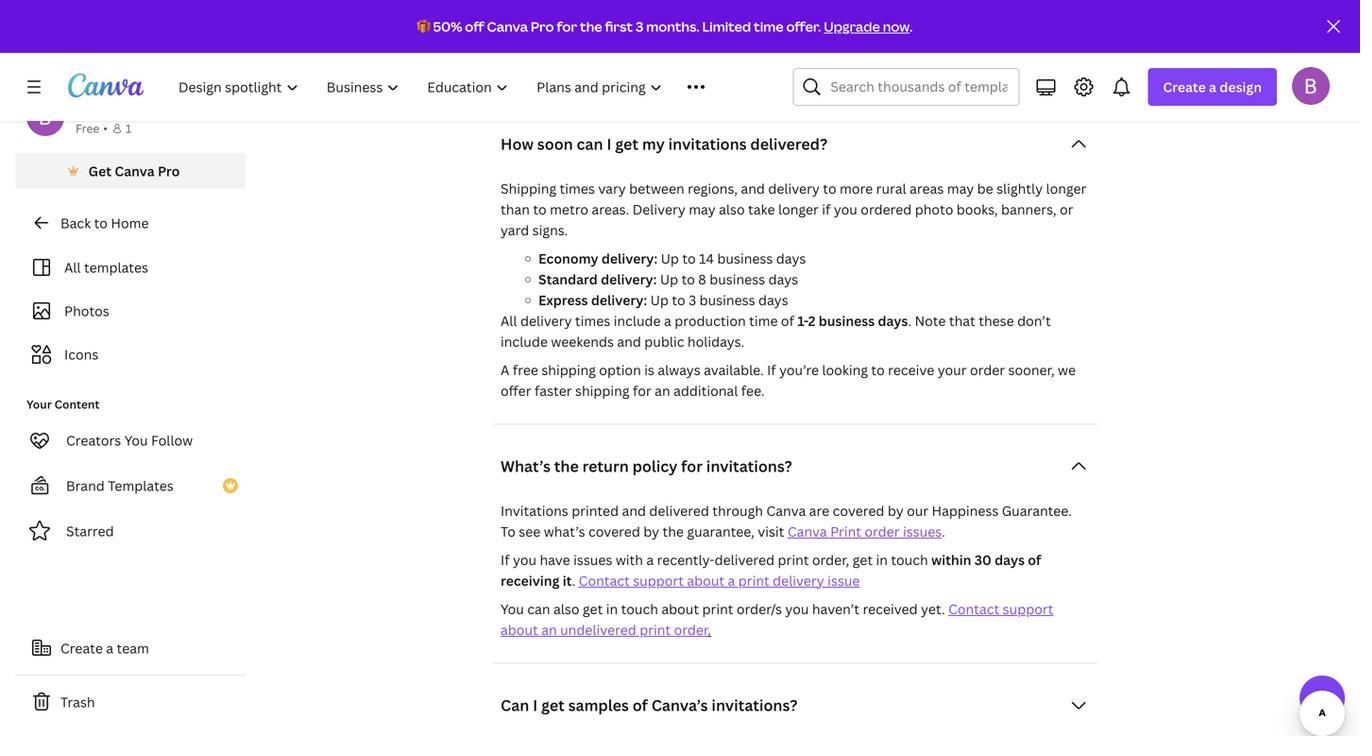 Task type: vqa. For each thing, say whether or not it's contained in the screenshot.


Task type: describe. For each thing, give the bounding box(es) containing it.
create for create a team
[[60, 639, 103, 657]]

home
[[111, 214, 149, 232]]

issues for .
[[903, 522, 942, 540]]

applied
[[711, 59, 759, 77]]

templates
[[108, 477, 174, 495]]

books,
[[957, 200, 998, 218]]

soon
[[537, 134, 573, 154]]

quantities.
[[825, 59, 892, 77]]

1 vertical spatial by
[[644, 522, 660, 540]]

days inside within 30 days of receiving it
[[995, 551, 1025, 569]]

undelivered
[[560, 621, 637, 639]]

days up 1-
[[769, 270, 799, 288]]

canva right off
[[487, 17, 528, 35]]

1 vertical spatial delivery:
[[601, 270, 657, 288]]

automatically
[[621, 59, 708, 77]]

0 vertical spatial delivery:
[[602, 249, 658, 267]]

order/s
[[737, 600, 782, 618]]

get right 'can' at the left
[[541, 695, 565, 715]]

see
[[519, 522, 541, 540]]

order,
[[812, 551, 850, 569]]

0 vertical spatial up
[[661, 249, 679, 267]]

all templates
[[64, 258, 148, 276]]

1 horizontal spatial of
[[781, 312, 795, 330]]

than
[[501, 200, 530, 218]]

slightly
[[997, 179, 1043, 197]]

offer.
[[787, 17, 821, 35]]

located
[[608, 10, 656, 28]]

get
[[89, 162, 112, 180]]

create a design
[[1164, 78, 1262, 96]]

0 vertical spatial by
[[888, 502, 904, 520]]

0 vertical spatial longer
[[1046, 179, 1087, 197]]

standard
[[539, 270, 598, 288]]

0 vertical spatial support
[[633, 572, 684, 589]]

get up undelivered
[[583, 600, 603, 618]]

2 will from the left
[[823, 10, 845, 28]]

1 vertical spatial shipping
[[575, 382, 630, 400]]

to inside a free shipping option is always available. if you're looking to receive your order sooner, we offer faster shipping for an additional fee.
[[872, 361, 885, 379]]

1 vertical spatial you
[[501, 600, 524, 618]]

1 horizontal spatial may
[[947, 179, 974, 197]]

0 vertical spatial touch
[[891, 551, 929, 569]]

all templates link
[[26, 249, 234, 285]]

vary
[[598, 179, 626, 197]]

1 will from the left
[[563, 10, 585, 28]]

for left as
[[557, 17, 577, 35]]

you can also get in touch about print order/s you haven't received yet.
[[501, 600, 949, 618]]

1 vertical spatial i
[[533, 695, 538, 715]]

can inside dropdown button
[[577, 134, 603, 154]]

what's
[[501, 456, 551, 476]]

canva right visit
[[788, 522, 827, 540]]

print down contact support about a print delivery issue link
[[703, 600, 734, 618]]

if
[[822, 200, 831, 218]]

contact support about an undelivered print order
[[501, 600, 1054, 639]]

to left '8'
[[682, 270, 695, 288]]

areas.
[[592, 200, 629, 218]]

content
[[54, 396, 100, 412]]

to up signs.
[[533, 200, 547, 218]]

how
[[501, 134, 534, 154]]

to left "14"
[[683, 249, 696, 267]]

the price will be located on the printing menu and will update depending on the options you select, such as size, material, or quantity.
[[501, 10, 1087, 49]]

larger
[[785, 59, 821, 77]]

take
[[748, 200, 775, 218]]

. contact support about a print delivery issue
[[572, 572, 860, 589]]

update
[[848, 10, 893, 28]]

looking
[[822, 361, 868, 379]]

menu
[[756, 10, 792, 28]]

recently-
[[657, 551, 715, 569]]

the left 'first'
[[580, 17, 602, 35]]

contact support about a print delivery issue link
[[579, 572, 860, 589]]

get up 'issue'
[[853, 551, 873, 569]]

to up if
[[823, 179, 837, 197]]

. for . note that these don't include weekends and public holidays.
[[908, 312, 912, 330]]

about inside contact support about an undelivered print order
[[501, 621, 538, 639]]

photo
[[915, 200, 954, 218]]

invitations printed and delivered through canva are covered by our happiness guarantee. to see what's covered by the guarantee, visit
[[501, 502, 1072, 540]]

bulk discounts are automatically applied for larger quantities.
[[501, 59, 892, 77]]

through
[[713, 502, 763, 520]]

for left larger
[[763, 59, 781, 77]]

an inside contact support about an undelivered print order
[[542, 621, 557, 639]]

available.
[[704, 361, 764, 379]]

as
[[580, 31, 594, 49]]

starred link
[[15, 512, 246, 550]]

get canva pro button
[[15, 153, 246, 189]]

brand templates link
[[15, 467, 246, 505]]

size,
[[597, 31, 624, 49]]

the left options
[[987, 10, 1008, 28]]

business right "14"
[[718, 249, 773, 267]]

0 vertical spatial about
[[687, 572, 725, 589]]

canva print order issues .
[[788, 522, 946, 540]]

0 horizontal spatial touch
[[621, 600, 659, 618]]

order inside a free shipping option is always available. if you're looking to receive your order sooner, we offer faster shipping for an additional fee.
[[970, 361, 1006, 379]]

an inside a free shipping option is always available. if you're looking to receive your order sooner, we offer faster shipping for an additional fee.
[[655, 382, 671, 400]]

2 vertical spatial up
[[651, 291, 669, 309]]

the inside invitations printed and delivered through canva are covered by our happiness guarantee. to see what's covered by the guarantee, visit
[[663, 522, 684, 540]]

regions,
[[688, 179, 738, 197]]

photos link
[[26, 293, 234, 329]]

first
[[605, 17, 633, 35]]

be inside shipping times vary between regions, and delivery to more rural areas may be slightly longer than to metro areas. delivery may also take longer if you ordered photo books, banners, or yard signs.
[[978, 179, 994, 197]]

all for all templates
[[64, 258, 81, 276]]

to up all delivery times include a production time of 1-2 business days
[[672, 291, 686, 309]]

don't
[[1018, 312, 1051, 330]]

0 vertical spatial time
[[754, 17, 784, 35]]

your content
[[26, 396, 100, 412]]

or inside the price will be located on the printing menu and will update depending on the options you select, such as size, material, or quantity.
[[687, 31, 701, 49]]

2
[[808, 312, 816, 330]]

invitations
[[669, 134, 747, 154]]

yet.
[[921, 600, 946, 618]]

1 vertical spatial time
[[749, 312, 778, 330]]

canva inside invitations printed and delivered through canva are covered by our happiness guarantee. to see what's covered by the guarantee, visit
[[767, 502, 806, 520]]

printed
[[572, 502, 619, 520]]

1 vertical spatial delivery
[[521, 312, 572, 330]]

have
[[540, 551, 570, 569]]

0 vertical spatial you
[[124, 431, 148, 449]]

1 vertical spatial about
[[662, 600, 699, 618]]

0 horizontal spatial in
[[606, 600, 618, 618]]

. note that these don't include weekends and public holidays.
[[501, 312, 1051, 350]]

fee.
[[742, 382, 765, 400]]

get left 'my'
[[615, 134, 639, 154]]

months.
[[646, 17, 700, 35]]

free
[[76, 120, 99, 136]]

or inside shipping times vary between regions, and delivery to more rural areas may be slightly longer than to metro areas. delivery may also take longer if you ordered photo books, banners, or yard signs.
[[1060, 200, 1074, 218]]

50%
[[433, 17, 462, 35]]

pro inside button
[[158, 162, 180, 180]]

are inside invitations printed and delivered through canva are covered by our happiness guarantee. to see what's covered by the guarantee, visit
[[809, 502, 830, 520]]

areas
[[910, 179, 944, 197]]

signs.
[[533, 221, 568, 239]]

how soon can i get my invitations delivered? button
[[493, 125, 1098, 163]]

•
[[103, 120, 108, 136]]

create for create a design
[[1164, 78, 1206, 96]]

my
[[642, 134, 665, 154]]

and inside shipping times vary between regions, and delivery to more rural areas may be slightly longer than to metro areas. delivery may also take longer if you ordered photo books, banners, or yard signs.
[[741, 179, 765, 197]]

back to home link
[[15, 204, 246, 242]]

1 vertical spatial may
[[689, 200, 716, 218]]

it
[[563, 572, 572, 589]]

is
[[645, 361, 655, 379]]

our
[[907, 502, 929, 520]]

1 horizontal spatial order
[[865, 522, 900, 540]]

and inside invitations printed and delivered through canva are covered by our happiness guarantee. to see what's covered by the guarantee, visit
[[622, 502, 646, 520]]

quantity.
[[704, 31, 761, 49]]

1 vertical spatial invitations?
[[712, 695, 798, 715]]

print up order/s
[[739, 572, 770, 589]]

issues for with
[[574, 551, 613, 569]]

economy
[[539, 249, 599, 267]]

business right '8'
[[710, 270, 766, 288]]

1 vertical spatial up
[[660, 270, 679, 288]]

delivered inside invitations printed and delivered through canva are covered by our happiness guarantee. to see what's covered by the guarantee, visit
[[650, 502, 710, 520]]

🎁
[[417, 17, 430, 35]]

metro
[[550, 200, 589, 218]]

free •
[[76, 120, 108, 136]]

contact inside contact support about an undelivered print order
[[949, 600, 1000, 618]]

1 vertical spatial if
[[501, 551, 510, 569]]

off
[[465, 17, 484, 35]]

icons link
[[26, 336, 234, 372]]

create a team
[[60, 639, 149, 657]]

1-
[[798, 312, 808, 330]]

express
[[539, 291, 588, 309]]

0 horizontal spatial contact
[[579, 572, 630, 589]]

Search search field
[[831, 69, 1008, 105]]



Task type: locate. For each thing, give the bounding box(es) containing it.
can i get samples of canva's invitations?
[[501, 695, 798, 715]]

1 horizontal spatial all
[[501, 312, 517, 330]]

delivery
[[633, 200, 686, 218]]

support inside contact support about an undelivered print order
[[1003, 600, 1054, 618]]

touch left within
[[891, 551, 929, 569]]

order
[[970, 361, 1006, 379], [865, 522, 900, 540], [674, 621, 708, 639]]

8
[[699, 270, 707, 288]]

1 horizontal spatial if
[[767, 361, 776, 379]]

you right options
[[1064, 10, 1087, 28]]

include inside '. note that these don't include weekends and public holidays.'
[[501, 332, 548, 350]]

1 vertical spatial longer
[[779, 200, 819, 218]]

delivery: right standard
[[601, 270, 657, 288]]

you down the receiving
[[501, 600, 524, 618]]

can right soon
[[577, 134, 603, 154]]

icons
[[64, 345, 99, 363]]

longer up banners,
[[1046, 179, 1087, 197]]

create inside button
[[60, 639, 103, 657]]

covered up canva print order issues 'link'
[[833, 502, 885, 520]]

trash link
[[15, 683, 246, 721]]

the up recently-
[[663, 522, 684, 540]]

1 vertical spatial also
[[554, 600, 580, 618]]

0 horizontal spatial you
[[124, 431, 148, 449]]

or
[[687, 31, 701, 49], [1060, 200, 1074, 218]]

the left return
[[554, 456, 579, 476]]

of inside dropdown button
[[633, 695, 648, 715]]

a
[[1210, 78, 1217, 96], [664, 312, 672, 330], [647, 551, 654, 569], [728, 572, 735, 589], [106, 639, 113, 657]]

1 vertical spatial are
[[809, 502, 830, 520]]

in down canva print order issues .
[[876, 551, 888, 569]]

about down if you have issues with a recently-delivered print order, get in touch
[[687, 572, 725, 589]]

for inside a free shipping option is always available. if you're looking to receive your order sooner, we offer faster shipping for an additional fee.
[[633, 382, 652, 400]]

invitations? right canva's
[[712, 695, 798, 715]]

1 vertical spatial order
[[865, 522, 900, 540]]

photos
[[64, 302, 109, 320]]

pro right the
[[531, 17, 554, 35]]

print inside contact support about an undelivered print order
[[640, 621, 671, 639]]

about down . contact support about a print delivery issue
[[662, 600, 699, 618]]

are up canva print order issues 'link'
[[809, 502, 830, 520]]

follow
[[151, 431, 193, 449]]

you
[[1064, 10, 1087, 28], [834, 200, 858, 218], [513, 551, 537, 569], [786, 600, 809, 618]]

delivery up take
[[769, 179, 820, 197]]

.
[[910, 17, 913, 35], [908, 312, 912, 330], [942, 522, 946, 540], [572, 572, 576, 589], [708, 621, 711, 639]]

a left "design" at the right of the page
[[1210, 78, 1217, 96]]

0 horizontal spatial an
[[542, 621, 557, 639]]

you right order/s
[[786, 600, 809, 618]]

delivered up guarantee,
[[650, 502, 710, 520]]

all for all delivery times include a production time of 1-2 business days
[[501, 312, 517, 330]]

guarantee,
[[687, 522, 755, 540]]

. for .
[[708, 621, 711, 639]]

your
[[938, 361, 967, 379]]

2 horizontal spatial order
[[970, 361, 1006, 379]]

all left templates
[[64, 258, 81, 276]]

0 horizontal spatial pro
[[158, 162, 180, 180]]

create a design button
[[1148, 68, 1278, 106]]

0 horizontal spatial of
[[633, 695, 648, 715]]

. for . contact support about a print delivery issue
[[572, 572, 576, 589]]

create
[[1164, 78, 1206, 96], [60, 639, 103, 657]]

1 horizontal spatial pro
[[531, 17, 554, 35]]

1 horizontal spatial covered
[[833, 502, 885, 520]]

also inside shipping times vary between regions, and delivery to more rural areas may be slightly longer than to metro areas. delivery may also take longer if you ordered photo books, banners, or yard signs.
[[719, 200, 745, 218]]

more
[[840, 179, 873, 197]]

1 vertical spatial be
[[978, 179, 994, 197]]

business
[[718, 249, 773, 267], [710, 270, 766, 288], [700, 291, 756, 309], [819, 312, 875, 330]]

bob builder image
[[1293, 67, 1330, 105]]

the left limited
[[679, 10, 700, 28]]

samples
[[568, 695, 629, 715]]

order right your at the right of the page
[[970, 361, 1006, 379]]

. inside '. note that these don't include weekends and public holidays.'
[[908, 312, 912, 330]]

for inside dropdown button
[[681, 456, 703, 476]]

a free shipping option is always available. if you're looking to receive your order sooner, we offer faster shipping for an additional fee.
[[501, 361, 1076, 400]]

2 vertical spatial delivery:
[[591, 291, 647, 309]]

we
[[1058, 361, 1076, 379]]

with
[[616, 551, 643, 569]]

brand templates
[[66, 477, 174, 495]]

None search field
[[793, 68, 1020, 106]]

3 up all delivery times include a production time of 1-2 business days
[[689, 291, 697, 309]]

creators
[[66, 431, 121, 449]]

up up the 'public'
[[651, 291, 669, 309]]

0 horizontal spatial on
[[659, 10, 675, 28]]

canva right get
[[115, 162, 155, 180]]

up left '8'
[[660, 270, 679, 288]]

0 vertical spatial delivered
[[650, 502, 710, 520]]

0 vertical spatial if
[[767, 361, 776, 379]]

business right 2
[[819, 312, 875, 330]]

an down always
[[655, 382, 671, 400]]

now
[[883, 17, 910, 35]]

economy delivery: up to 14 business days standard delivery: up to 8 business days express delivery: up to 3 business days
[[539, 249, 806, 309]]

invitations?
[[707, 456, 793, 476], [712, 695, 798, 715]]

0 horizontal spatial longer
[[779, 200, 819, 218]]

1 horizontal spatial issues
[[903, 522, 942, 540]]

days
[[777, 249, 806, 267], [769, 270, 799, 288], [759, 291, 789, 309], [878, 312, 908, 330], [995, 551, 1025, 569]]

back to home
[[60, 214, 149, 232]]

0 horizontal spatial covered
[[589, 522, 640, 540]]

include up free
[[501, 332, 548, 350]]

order inside contact support about an undelivered print order
[[674, 621, 708, 639]]

a left team
[[106, 639, 113, 657]]

0 vertical spatial shipping
[[542, 361, 596, 379]]

1 vertical spatial can
[[528, 600, 550, 618]]

times
[[560, 179, 595, 197], [575, 312, 611, 330]]

times inside shipping times vary between regions, and delivery to more rural areas may be slightly longer than to metro areas. delivery may also take longer if you ordered photo books, banners, or yard signs.
[[560, 179, 595, 197]]

0 vertical spatial or
[[687, 31, 701, 49]]

canva
[[487, 17, 528, 35], [115, 162, 155, 180], [767, 502, 806, 520], [788, 522, 827, 540]]

include up the 'public'
[[614, 312, 661, 330]]

1 horizontal spatial by
[[888, 502, 904, 520]]

order right print
[[865, 522, 900, 540]]

i
[[607, 134, 612, 154], [533, 695, 538, 715]]

0 vertical spatial in
[[876, 551, 888, 569]]

0 horizontal spatial 3
[[636, 17, 644, 35]]

1 vertical spatial times
[[575, 312, 611, 330]]

0 vertical spatial include
[[614, 312, 661, 330]]

be up as
[[588, 10, 604, 28]]

1 horizontal spatial delivered
[[715, 551, 775, 569]]

days down shipping times vary between regions, and delivery to more rural areas may be slightly longer than to metro areas. delivery may also take longer if you ordered photo books, banners, or yard signs.
[[777, 249, 806, 267]]

0 horizontal spatial all
[[64, 258, 81, 276]]

and up take
[[741, 179, 765, 197]]

2 vertical spatial about
[[501, 621, 538, 639]]

of left canva's
[[633, 695, 648, 715]]

1 vertical spatial touch
[[621, 600, 659, 618]]

canva print order issues link
[[788, 522, 942, 540]]

a inside dropdown button
[[1210, 78, 1217, 96]]

shipping down the option
[[575, 382, 630, 400]]

in up undelivered
[[606, 600, 618, 618]]

0 vertical spatial invitations?
[[707, 456, 793, 476]]

what's the return policy for invitations? button
[[493, 447, 1098, 485]]

a right with
[[647, 551, 654, 569]]

0 horizontal spatial support
[[633, 572, 684, 589]]

0 horizontal spatial can
[[528, 600, 550, 618]]

0 vertical spatial covered
[[833, 502, 885, 520]]

1 horizontal spatial you
[[501, 600, 524, 618]]

can
[[577, 134, 603, 154], [528, 600, 550, 618]]

0 vertical spatial contact
[[579, 572, 630, 589]]

1 horizontal spatial or
[[1060, 200, 1074, 218]]

1 vertical spatial of
[[1028, 551, 1042, 569]]

1 horizontal spatial include
[[614, 312, 661, 330]]

you're
[[780, 361, 819, 379]]

delivery:
[[602, 249, 658, 267], [601, 270, 657, 288], [591, 291, 647, 309]]

of down guarantee.
[[1028, 551, 1042, 569]]

1 on from the left
[[659, 10, 675, 28]]

14
[[699, 249, 714, 267]]

1 horizontal spatial create
[[1164, 78, 1206, 96]]

to
[[501, 522, 516, 540]]

you right if
[[834, 200, 858, 218]]

0 horizontal spatial by
[[644, 522, 660, 540]]

1 horizontal spatial are
[[809, 502, 830, 520]]

will right 'offer.'
[[823, 10, 845, 28]]

to right looking
[[872, 361, 885, 379]]

business up production
[[700, 291, 756, 309]]

and right printed in the bottom of the page
[[622, 502, 646, 520]]

happiness
[[932, 502, 999, 520]]

also down it
[[554, 600, 580, 618]]

limited
[[703, 17, 751, 35]]

1 vertical spatial support
[[1003, 600, 1054, 618]]

additional
[[674, 382, 738, 400]]

delivery for between
[[769, 179, 820, 197]]

1 horizontal spatial can
[[577, 134, 603, 154]]

guarantee.
[[1002, 502, 1072, 520]]

2 on from the left
[[968, 10, 984, 28]]

in
[[876, 551, 888, 569], [606, 600, 618, 618]]

1 horizontal spatial touch
[[891, 551, 929, 569]]

0 vertical spatial all
[[64, 258, 81, 276]]

are down size,
[[597, 59, 618, 77]]

a down if you have issues with a recently-delivered print order, get in touch
[[728, 572, 735, 589]]

0 horizontal spatial are
[[597, 59, 618, 77]]

or right banners,
[[1060, 200, 1074, 218]]

1 vertical spatial covered
[[589, 522, 640, 540]]

you left follow
[[124, 431, 148, 449]]

1 horizontal spatial will
[[823, 10, 845, 28]]

0 vertical spatial are
[[597, 59, 618, 77]]

1 horizontal spatial also
[[719, 200, 745, 218]]

if inside a free shipping option is always available. if you're looking to receive your order sooner, we offer faster shipping for an additional fee.
[[767, 361, 776, 379]]

3
[[636, 17, 644, 35], [689, 291, 697, 309]]

upgrade now button
[[824, 17, 910, 35]]

🎁 50% off canva pro for the first 3 months. limited time offer. upgrade now .
[[417, 17, 913, 35]]

be inside the price will be located on the printing menu and will update depending on the options you select, such as size, material, or quantity.
[[588, 10, 604, 28]]

the inside dropdown button
[[554, 456, 579, 476]]

1 horizontal spatial longer
[[1046, 179, 1087, 197]]

be up books,
[[978, 179, 994, 197]]

print
[[778, 551, 809, 569], [739, 572, 770, 589], [703, 600, 734, 618], [640, 621, 671, 639]]

of inside within 30 days of receiving it
[[1028, 551, 1042, 569]]

1 horizontal spatial 3
[[689, 291, 697, 309]]

up left "14"
[[661, 249, 679, 267]]

canva inside button
[[115, 162, 155, 180]]

0 vertical spatial i
[[607, 134, 612, 154]]

0 horizontal spatial also
[[554, 600, 580, 618]]

a inside button
[[106, 639, 113, 657]]

you up the receiving
[[513, 551, 537, 569]]

invitations? up through
[[707, 456, 793, 476]]

a up the 'public'
[[664, 312, 672, 330]]

receiving
[[501, 572, 560, 589]]

bulk
[[501, 59, 528, 77]]

up
[[661, 249, 679, 267], [660, 270, 679, 288], [651, 291, 669, 309]]

to inside "link"
[[94, 214, 108, 232]]

may up books,
[[947, 179, 974, 197]]

and inside '. note that these don't include weekends and public holidays.'
[[617, 332, 641, 350]]

days left note
[[878, 312, 908, 330]]

for right the policy
[[681, 456, 703, 476]]

invitations
[[501, 502, 569, 520]]

0 horizontal spatial delivered
[[650, 502, 710, 520]]

trash
[[60, 693, 95, 711]]

design
[[1220, 78, 1262, 96]]

. right update
[[910, 17, 913, 35]]

1 vertical spatial delivered
[[715, 551, 775, 569]]

delivery: down areas.
[[602, 249, 658, 267]]

shipping times vary between regions, and delivery to more rural areas may be slightly longer than to metro areas. delivery may also take longer if you ordered photo books, banners, or yard signs.
[[501, 179, 1087, 239]]

what's
[[544, 522, 585, 540]]

delivered?
[[751, 134, 828, 154]]

rural
[[877, 179, 907, 197]]

top level navigation element
[[166, 68, 748, 106], [166, 68, 748, 106]]

delivery inside shipping times vary between regions, and delivery to more rural areas may be slightly longer than to metro areas. delivery may also take longer if you ordered photo books, banners, or yard signs.
[[769, 179, 820, 197]]

and right menu
[[796, 10, 820, 28]]

by
[[888, 502, 904, 520], [644, 522, 660, 540]]

all
[[64, 258, 81, 276], [501, 312, 517, 330]]

all up 'a'
[[501, 312, 517, 330]]

print down visit
[[778, 551, 809, 569]]

on right depending
[[968, 10, 984, 28]]

1 horizontal spatial an
[[655, 382, 671, 400]]

2 vertical spatial order
[[674, 621, 708, 639]]

times up weekends
[[575, 312, 611, 330]]

may down regions,
[[689, 200, 716, 218]]

on up material,
[[659, 10, 675, 28]]

0 vertical spatial times
[[560, 179, 595, 197]]

1 vertical spatial in
[[606, 600, 618, 618]]

and
[[796, 10, 820, 28], [741, 179, 765, 197], [617, 332, 641, 350], [622, 502, 646, 520]]

0 horizontal spatial create
[[60, 639, 103, 657]]

1 horizontal spatial on
[[968, 10, 984, 28]]

you inside shipping times vary between regions, and delivery to more rural areas may be slightly longer than to metro areas. delivery may also take longer if you ordered photo books, banners, or yard signs.
[[834, 200, 858, 218]]

create left team
[[60, 639, 103, 657]]

options
[[1012, 10, 1060, 28]]

0 vertical spatial create
[[1164, 78, 1206, 96]]

shipping
[[501, 179, 557, 197]]

you inside the price will be located on the printing menu and will update depending on the options you select, such as size, material, or quantity.
[[1064, 10, 1087, 28]]

production
[[675, 312, 746, 330]]

contact right "yet."
[[949, 600, 1000, 618]]

to right the back at the left top of page
[[94, 214, 108, 232]]

pro up back to home "link"
[[158, 162, 180, 180]]

1 horizontal spatial in
[[876, 551, 888, 569]]

about down the receiving
[[501, 621, 538, 639]]

your
[[26, 396, 52, 412]]

the
[[679, 10, 700, 28], [987, 10, 1008, 28], [580, 17, 602, 35], [554, 456, 579, 476], [663, 522, 684, 540]]

0 vertical spatial may
[[947, 179, 974, 197]]

1 horizontal spatial support
[[1003, 600, 1054, 618]]

receive
[[888, 361, 935, 379]]

1 vertical spatial contact
[[949, 600, 1000, 618]]

create inside dropdown button
[[1164, 78, 1206, 96]]

1 horizontal spatial contact
[[949, 600, 1000, 618]]

days up '. note that these don't include weekends and public holidays.'
[[759, 291, 789, 309]]

0 horizontal spatial if
[[501, 551, 510, 569]]

delivery down order,
[[773, 572, 825, 589]]

delivery for about
[[773, 572, 825, 589]]

also down regions,
[[719, 200, 745, 218]]

0 vertical spatial be
[[588, 10, 604, 28]]

. down the you can also get in touch about print order/s you haven't received yet.
[[708, 621, 711, 639]]

what's the return policy for invitations?
[[501, 456, 793, 476]]

0 horizontal spatial or
[[687, 31, 701, 49]]

. up within
[[942, 522, 946, 540]]

1 horizontal spatial be
[[978, 179, 994, 197]]

print
[[831, 522, 862, 540]]

. left note
[[908, 312, 912, 330]]

longer left if
[[779, 200, 819, 218]]

brand
[[66, 477, 105, 495]]

1 vertical spatial include
[[501, 332, 548, 350]]

days right 30
[[995, 551, 1025, 569]]

issues left with
[[574, 551, 613, 569]]

0 horizontal spatial issues
[[574, 551, 613, 569]]

0 vertical spatial also
[[719, 200, 745, 218]]

printing
[[703, 10, 753, 28]]

0 horizontal spatial order
[[674, 621, 708, 639]]

canva up visit
[[767, 502, 806, 520]]

times up metro
[[560, 179, 595, 197]]

touch up undelivered
[[621, 600, 659, 618]]

and inside the price will be located on the printing menu and will update depending on the options you select, such as size, material, or quantity.
[[796, 10, 820, 28]]

1 horizontal spatial i
[[607, 134, 612, 154]]

by up recently-
[[644, 522, 660, 540]]

delivery down express
[[521, 312, 572, 330]]

faster
[[535, 382, 572, 400]]

select,
[[501, 31, 543, 49]]

a
[[501, 361, 510, 379]]

and up the option
[[617, 332, 641, 350]]

contact down with
[[579, 572, 630, 589]]

3 inside the economy delivery: up to 14 business days standard delivery: up to 8 business days express delivery: up to 3 business days
[[689, 291, 697, 309]]

received
[[863, 600, 918, 618]]

1 vertical spatial or
[[1060, 200, 1074, 218]]

1 vertical spatial an
[[542, 621, 557, 639]]

time left 1-
[[749, 312, 778, 330]]

1 vertical spatial all
[[501, 312, 517, 330]]



